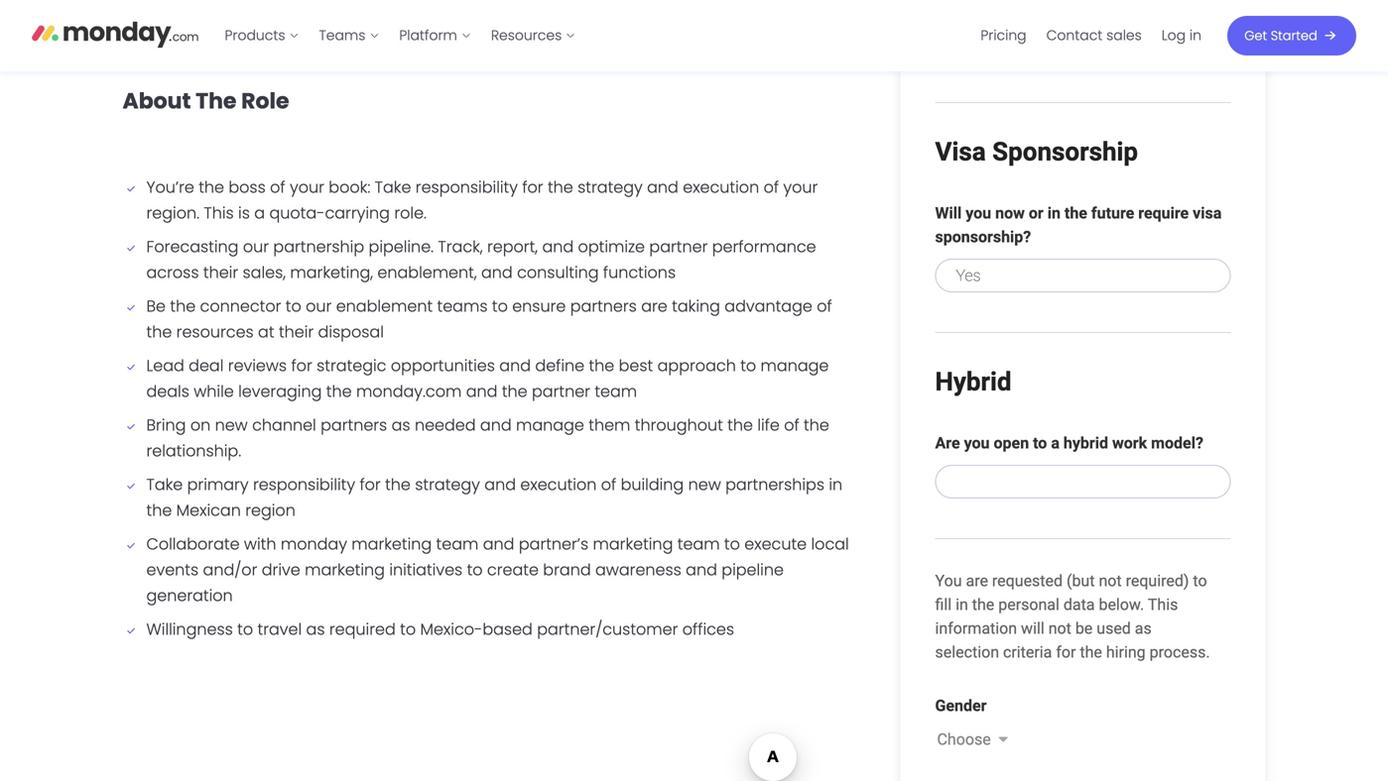 Task type: vqa. For each thing, say whether or not it's contained in the screenshot.
bottommost Strategy
yes



Task type: locate. For each thing, give the bounding box(es) containing it.
in inside take primary responsibility for the strategy and execution of building new partnerships in the mexican region
[[829, 474, 843, 496]]

0 horizontal spatial their
[[203, 261, 238, 284]]

and down lead deal reviews for strategic opportunities and define the best approach to manage deals while leveraging the monday.com and the partner team
[[480, 414, 512, 436]]

0 horizontal spatial our
[[243, 235, 269, 258]]

of inside bring on new channel partners as needed and manage them throughout the life of the relationship.
[[784, 414, 799, 436]]

this
[[204, 202, 234, 224]]

for inside lead deal reviews for strategic opportunities and define the best approach to manage deals while leveraging the monday.com and the partner team
[[291, 355, 312, 377]]

partner down define
[[532, 380, 590, 403]]

1 horizontal spatial list
[[971, 0, 1211, 71]]

to inside lead deal reviews for strategic opportunities and define the best approach to manage deals while leveraging the monday.com and the partner team
[[740, 355, 756, 377]]

about the role
[[123, 86, 289, 116]]

marketing up 'awareness'
[[593, 533, 673, 555]]

0 vertical spatial responsibility
[[416, 176, 518, 198]]

brand
[[543, 559, 591, 581]]

of right the life
[[784, 414, 799, 436]]

responsibility up track,
[[416, 176, 518, 198]]

execution up performance
[[683, 176, 759, 198]]

1 horizontal spatial partners
[[570, 295, 637, 317]]

1 horizontal spatial team
[[595, 380, 637, 403]]

0 horizontal spatial strategy
[[415, 474, 480, 496]]

0 horizontal spatial manage
[[516, 414, 584, 436]]

of left building
[[601, 474, 616, 496]]

platform
[[399, 26, 457, 45]]

of inside be the connector to our enablement teams to ensure partners are taking advantage of the resources at their disposal
[[817, 295, 832, 317]]

of right boss
[[270, 176, 285, 198]]

partners down "strategic"
[[321, 414, 387, 436]]

1 horizontal spatial execution
[[683, 176, 759, 198]]

partner's
[[519, 533, 588, 555]]

the up consulting
[[548, 176, 573, 198]]

about
[[123, 86, 191, 116]]

while
[[194, 380, 234, 403]]

as down monday.com
[[392, 414, 410, 436]]

list containing pricing
[[971, 0, 1211, 71]]

marketing down monday
[[305, 559, 385, 581]]

1 vertical spatial their
[[279, 321, 314, 343]]

1 vertical spatial as
[[306, 618, 325, 641]]

the up the 'this'
[[199, 176, 224, 198]]

partner inside lead deal reviews for strategic opportunities and define the best approach to manage deals while leveraging the monday.com and the partner team
[[532, 380, 590, 403]]

at
[[258, 321, 274, 343]]

team inside lead deal reviews for strategic opportunities and define the best approach to manage deals while leveraging the monday.com and the partner team
[[595, 380, 637, 403]]

our down the marketing,
[[306, 295, 332, 317]]

new
[[215, 414, 248, 436], [688, 474, 721, 496]]

0 vertical spatial manage
[[761, 355, 829, 377]]

0 vertical spatial strategy
[[578, 176, 643, 198]]

as inside bring on new channel partners as needed and manage them throughout the life of the relationship.
[[392, 414, 410, 436]]

1 horizontal spatial manage
[[761, 355, 829, 377]]

execution up partner's
[[520, 474, 597, 496]]

of right advantage
[[817, 295, 832, 317]]

partner up functions
[[649, 235, 708, 258]]

1 vertical spatial our
[[306, 295, 332, 317]]

strategy inside take primary responsibility for the strategy and execution of building new partnerships in the mexican region
[[415, 474, 480, 496]]

partner inside forecasting our partnership pipeline. track, report, and optimize partner performance across their sales, marketing, enablement, and consulting functions
[[649, 235, 708, 258]]

marketing
[[352, 533, 432, 555], [593, 533, 673, 555], [305, 559, 385, 581]]

1 vertical spatial new
[[688, 474, 721, 496]]

forecasting
[[146, 235, 239, 258]]

across
[[146, 261, 199, 284]]

partners inside be the connector to our enablement teams to ensure partners are taking advantage of the resources at their disposal
[[570, 295, 637, 317]]

for for strategy
[[360, 474, 381, 496]]

team up initiatives on the left of page
[[436, 533, 479, 555]]

throughout
[[635, 414, 723, 436]]

1 vertical spatial in
[[829, 474, 843, 496]]

for
[[522, 176, 543, 198], [291, 355, 312, 377], [360, 474, 381, 496]]

1 vertical spatial manage
[[516, 414, 584, 436]]

manage up the life
[[761, 355, 829, 377]]

0 horizontal spatial as
[[306, 618, 325, 641]]

0 vertical spatial partner
[[649, 235, 708, 258]]

1 horizontal spatial responsibility
[[416, 176, 518, 198]]

new right on
[[215, 414, 248, 436]]

resources link
[[481, 20, 586, 52]]

the down be on the left of page
[[146, 321, 172, 343]]

of for you're the boss of your book: ​​take responsibility for the strategy and execution of your region. this is a quota-carrying role.
[[764, 176, 779, 198]]

1 horizontal spatial strategy
[[578, 176, 643, 198]]

their down forecasting
[[203, 261, 238, 284]]

1 horizontal spatial in
[[1190, 26, 1202, 45]]

functions
[[603, 261, 676, 284]]

you're
[[146, 176, 194, 198]]

products link
[[215, 20, 309, 52]]

started
[[1271, 27, 1317, 45]]

team down best
[[595, 380, 637, 403]]

1 your from the left
[[290, 176, 324, 198]]

performance
[[712, 235, 816, 258]]

2 horizontal spatial for
[[522, 176, 543, 198]]

0 horizontal spatial in
[[829, 474, 843, 496]]

our
[[243, 235, 269, 258], [306, 295, 332, 317]]

teams
[[319, 26, 365, 45]]

0 vertical spatial our
[[243, 235, 269, 258]]

1 horizontal spatial as
[[392, 414, 410, 436]]

platform link
[[389, 20, 481, 52]]

offices
[[682, 618, 734, 641]]

2 vertical spatial for
[[360, 474, 381, 496]]

0 vertical spatial for
[[522, 176, 543, 198]]

and down opportunities
[[466, 380, 498, 403]]

strategy up optimize
[[578, 176, 643, 198]]

your up 'quota-'
[[290, 176, 324, 198]]

in up local
[[829, 474, 843, 496]]

and
[[647, 176, 679, 198], [542, 235, 574, 258], [481, 261, 513, 284], [499, 355, 531, 377], [466, 380, 498, 403], [480, 414, 512, 436], [484, 474, 516, 496], [483, 533, 514, 555], [686, 559, 717, 581]]

of up performance
[[764, 176, 779, 198]]

1 horizontal spatial for
[[360, 474, 381, 496]]

1 horizontal spatial our
[[306, 295, 332, 317]]

the down "strategic"
[[326, 380, 352, 403]]

0 horizontal spatial your
[[290, 176, 324, 198]]

1 vertical spatial partner
[[532, 380, 590, 403]]

partners inside bring on new channel partners as needed and manage them throughout the life of the relationship.
[[321, 414, 387, 436]]

1 vertical spatial strategy
[[415, 474, 480, 496]]

for inside take primary responsibility for the strategy and execution of building new partnerships in the mexican region
[[360, 474, 381, 496]]

1 horizontal spatial partner
[[649, 235, 708, 258]]

0 vertical spatial partners
[[570, 295, 637, 317]]

lead
[[146, 355, 184, 377]]

manage left them on the bottom left of the page
[[516, 414, 584, 436]]

the right be on the left of page
[[170, 295, 196, 317]]

new inside take primary responsibility for the strategy and execution of building new partnerships in the mexican region
[[688, 474, 721, 496]]

1 horizontal spatial their
[[279, 321, 314, 343]]

0 horizontal spatial new
[[215, 414, 248, 436]]

team
[[595, 380, 637, 403], [436, 533, 479, 555], [677, 533, 720, 555]]

to
[[286, 295, 301, 317], [492, 295, 508, 317], [740, 355, 756, 377], [724, 533, 740, 555], [467, 559, 483, 581], [237, 618, 253, 641], [400, 618, 416, 641]]

role.
[[394, 202, 427, 224]]

our up the sales,
[[243, 235, 269, 258]]

and inside you're the boss of your book: ​​take responsibility for the strategy and execution of your region. this is a quota-carrying role.
[[647, 176, 679, 198]]

​​take
[[375, 176, 411, 198]]

0 vertical spatial as
[[392, 414, 410, 436]]

teams link
[[309, 20, 389, 52]]

1 horizontal spatial new
[[688, 474, 721, 496]]

your up performance
[[783, 176, 818, 198]]

their right the 'at'
[[279, 321, 314, 343]]

partners
[[570, 295, 637, 317], [321, 414, 387, 436]]

monday.com
[[356, 380, 462, 403]]

strategy down needed
[[415, 474, 480, 496]]

and down bring on new channel partners as needed and manage them throughout the life of the relationship.
[[484, 474, 516, 496]]

team up 'awareness'
[[677, 533, 720, 555]]

1 vertical spatial responsibility
[[253, 474, 355, 496]]

0 horizontal spatial partners
[[321, 414, 387, 436]]

initiatives
[[389, 559, 463, 581]]

execution inside take primary responsibility for the strategy and execution of building new partnerships in the mexican region
[[520, 474, 597, 496]]

and up functions
[[647, 176, 679, 198]]

track,
[[438, 235, 483, 258]]

1 list from the left
[[215, 0, 586, 71]]

log in link
[[1152, 20, 1211, 52]]

and left define
[[499, 355, 531, 377]]

leveraging
[[238, 380, 322, 403]]

required
[[329, 618, 396, 641]]

based
[[483, 618, 533, 641]]

take primary responsibility for the strategy and execution of building new partnerships in the mexican region
[[146, 474, 843, 522]]

consulting
[[517, 261, 599, 284]]

take
[[146, 474, 183, 496]]

the up bring on new channel partners as needed and manage them throughout the life of the relationship.
[[502, 380, 527, 403]]

partner
[[649, 235, 708, 258], [532, 380, 590, 403]]

in right log
[[1190, 26, 1202, 45]]

pipeline.
[[369, 235, 434, 258]]

as right travel
[[306, 618, 325, 641]]

1 horizontal spatial your
[[783, 176, 818, 198]]

new right building
[[688, 474, 721, 496]]

execute
[[744, 533, 807, 555]]

0 vertical spatial execution
[[683, 176, 759, 198]]

role
[[241, 86, 289, 116]]

monday.com logo image
[[32, 13, 199, 55]]

of inside take primary responsibility for the strategy and execution of building new partnerships in the mexican region
[[601, 474, 616, 496]]

1 vertical spatial execution
[[520, 474, 597, 496]]

execution
[[683, 176, 759, 198], [520, 474, 597, 496]]

responsibility up region
[[253, 474, 355, 496]]

the left best
[[589, 355, 614, 377]]

2 list from the left
[[971, 0, 1211, 71]]

0 horizontal spatial for
[[291, 355, 312, 377]]

to right 'teams'
[[492, 295, 508, 317]]

enablement
[[336, 295, 433, 317]]

get
[[1244, 27, 1267, 45]]

their
[[203, 261, 238, 284], [279, 321, 314, 343]]

taking
[[672, 295, 720, 317]]

products
[[225, 26, 285, 45]]

0 vertical spatial in
[[1190, 26, 1202, 45]]

list
[[215, 0, 586, 71], [971, 0, 1211, 71]]

the right the life
[[804, 414, 829, 436]]

0 vertical spatial their
[[203, 261, 238, 284]]

create
[[487, 559, 539, 581]]

main element
[[215, 0, 1356, 71]]

strategy inside you're the boss of your book: ​​take responsibility for the strategy and execution of your region. this is a quota-carrying role.
[[578, 176, 643, 198]]

the up initiatives on the left of page
[[385, 474, 411, 496]]

0 vertical spatial new
[[215, 414, 248, 436]]

partners down functions
[[570, 295, 637, 317]]

boss
[[229, 176, 266, 198]]

manage
[[761, 355, 829, 377], [516, 414, 584, 436]]

1 vertical spatial for
[[291, 355, 312, 377]]

your
[[290, 176, 324, 198], [783, 176, 818, 198]]

list containing products
[[215, 0, 586, 71]]

0 horizontal spatial execution
[[520, 474, 597, 496]]

0 horizontal spatial team
[[436, 533, 479, 555]]

2 your from the left
[[783, 176, 818, 198]]

to left create
[[467, 559, 483, 581]]

0 horizontal spatial partner
[[532, 380, 590, 403]]

to right approach
[[740, 355, 756, 377]]

1 vertical spatial partners
[[321, 414, 387, 436]]

0 horizontal spatial list
[[215, 0, 586, 71]]

the
[[196, 86, 237, 116]]

log
[[1162, 26, 1186, 45]]

0 horizontal spatial responsibility
[[253, 474, 355, 496]]



Task type: describe. For each thing, give the bounding box(es) containing it.
to left mexico- at bottom
[[400, 618, 416, 641]]

resources
[[491, 26, 562, 45]]

travel
[[257, 618, 302, 641]]

2 horizontal spatial team
[[677, 533, 720, 555]]

pipeline
[[722, 559, 784, 581]]

sales,
[[243, 261, 286, 284]]

mexico-
[[420, 618, 483, 641]]

get started
[[1244, 27, 1317, 45]]

you're the boss of your book: ​​take responsibility for the strategy and execution of your region. this is a quota-carrying role.
[[146, 176, 818, 224]]

execution inside you're the boss of your book: ​​take responsibility for the strategy and execution of your region. this is a quota-carrying role.
[[683, 176, 759, 198]]

contact sales button
[[1036, 20, 1152, 52]]

quota-
[[269, 202, 325, 224]]

marketing up initiatives on the left of page
[[352, 533, 432, 555]]

a
[[254, 202, 265, 224]]

manage inside bring on new channel partners as needed and manage them throughout the life of the relationship.
[[516, 414, 584, 436]]

building
[[621, 474, 684, 496]]

for inside you're the boss of your book: ​​take responsibility for the strategy and execution of your region. this is a quota-carrying role.
[[522, 176, 543, 198]]

connector
[[200, 295, 281, 317]]

log in
[[1162, 26, 1202, 45]]

lead deal reviews for strategic opportunities and define the best approach to manage deals while leveraging the monday.com and the partner team
[[146, 355, 829, 403]]

them
[[589, 414, 630, 436]]

be
[[146, 295, 166, 317]]

our inside forecasting our partnership pipeline. track, report, and optimize partner performance across their sales, marketing, enablement, and consulting functions
[[243, 235, 269, 258]]

and inside bring on new channel partners as needed and manage them throughout the life of the relationship.
[[480, 414, 512, 436]]

needed
[[415, 414, 476, 436]]

in inside list
[[1190, 26, 1202, 45]]

optimize
[[578, 235, 645, 258]]

be the connector to our enablement teams to ensure partners are taking advantage of the resources at their disposal
[[146, 295, 832, 343]]

mexican
[[176, 499, 241, 522]]

and left pipeline
[[686, 559, 717, 581]]

contact
[[1046, 26, 1103, 45]]

responsibility inside you're the boss of your book: ​​take responsibility for the strategy and execution of your region. this is a quota-carrying role.
[[416, 176, 518, 198]]

get started button
[[1227, 16, 1356, 56]]

forecasting our partnership pipeline. track, report, and optimize partner performance across their sales, marketing, enablement, and consulting functions
[[146, 235, 816, 284]]

collaborate
[[146, 533, 240, 555]]

opportunities
[[391, 355, 495, 377]]

bring on new channel partners as needed and manage them throughout the life of the relationship.
[[146, 414, 829, 462]]

manage inside lead deal reviews for strategic opportunities and define the best approach to manage deals while leveraging the monday.com and the partner team
[[761, 355, 829, 377]]

contact sales
[[1046, 26, 1142, 45]]

define
[[535, 355, 584, 377]]

life
[[757, 414, 780, 436]]

disposal
[[318, 321, 384, 343]]

teams
[[437, 295, 488, 317]]

region
[[245, 499, 296, 522]]

ensure
[[512, 295, 566, 317]]

new inside bring on new channel partners as needed and manage them throughout the life of the relationship.
[[215, 414, 248, 436]]

partnerships
[[725, 474, 825, 496]]

partnership
[[273, 235, 364, 258]]

and up create
[[483, 533, 514, 555]]

the left the life
[[727, 414, 753, 436]]

primary
[[187, 474, 249, 496]]

on
[[190, 414, 211, 436]]

approach
[[657, 355, 736, 377]]

drive
[[262, 559, 300, 581]]

with
[[244, 533, 276, 555]]

their inside forecasting our partnership pipeline. track, report, and optimize partner performance across their sales, marketing, enablement, and consulting functions
[[203, 261, 238, 284]]

pricing
[[981, 26, 1027, 45]]

partner/customer
[[537, 618, 678, 641]]

relationship.
[[146, 440, 241, 462]]

and up consulting
[[542, 235, 574, 258]]

of for bring on new channel partners as needed and manage them throughout the life of the relationship.
[[784, 414, 799, 436]]

are
[[641, 295, 668, 317]]

to left travel
[[237, 618, 253, 641]]

enablement,
[[377, 261, 477, 284]]

for for opportunities
[[291, 355, 312, 377]]

best
[[619, 355, 653, 377]]

deal
[[189, 355, 224, 377]]

monday
[[281, 533, 347, 555]]

report,
[[487, 235, 538, 258]]

awareness
[[595, 559, 681, 581]]

bring
[[146, 414, 186, 436]]

local
[[811, 533, 849, 555]]

pricing link
[[971, 20, 1036, 52]]

willingness
[[146, 618, 233, 641]]

to up pipeline
[[724, 533, 740, 555]]

sales
[[1106, 26, 1142, 45]]

their inside be the connector to our enablement teams to ensure partners are taking advantage of the resources at their disposal
[[279, 321, 314, 343]]

channel
[[252, 414, 316, 436]]

advantage
[[725, 295, 812, 317]]

book:
[[329, 176, 370, 198]]

reviews
[[228, 355, 287, 377]]

willingness to travel as required to mexico-based partner/customer offices
[[146, 618, 734, 641]]

events
[[146, 559, 199, 581]]

collaborate with monday marketing team and partner's marketing team to execute local events and/or drive marketing initiatives to create brand awareness and pipeline generation
[[146, 533, 849, 607]]

responsibility inside take primary responsibility for the strategy and execution of building new partnerships in the mexican region
[[253, 474, 355, 496]]

our inside be the connector to our enablement teams to ensure partners are taking advantage of the resources at their disposal
[[306, 295, 332, 317]]

region.
[[146, 202, 199, 224]]

and down report,
[[481, 261, 513, 284]]

to down the sales,
[[286, 295, 301, 317]]

deals
[[146, 380, 189, 403]]

marketing,
[[290, 261, 373, 284]]

and inside take primary responsibility for the strategy and execution of building new partnerships in the mexican region
[[484, 474, 516, 496]]

resources
[[176, 321, 254, 343]]

and/or
[[203, 559, 257, 581]]

generation
[[146, 585, 233, 607]]

of for be the connector to our enablement teams to ensure partners are taking advantage of the resources at their disposal
[[817, 295, 832, 317]]

the down take
[[146, 499, 172, 522]]



